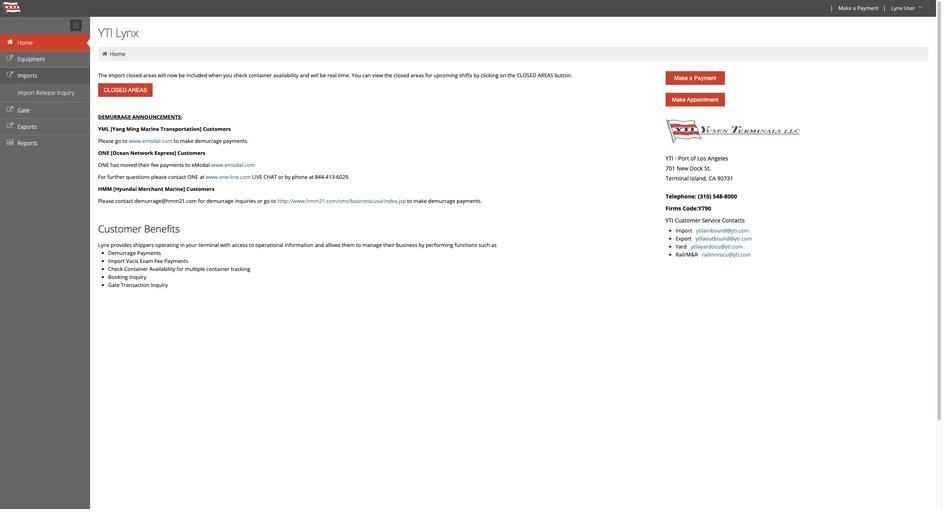 Task type: vqa. For each thing, say whether or not it's contained in the screenshot.
click
no



Task type: locate. For each thing, give the bounding box(es) containing it.
for further questions please contact one at www.one-line.com live chat or by phone at 844-413-6029.
[[98, 174, 350, 181]]

payment left the lynx user
[[858, 4, 879, 12]]

www.one-line.com link
[[206, 174, 251, 181]]

1 horizontal spatial by
[[419, 242, 425, 249]]

external link image down home image
[[6, 56, 14, 61]]

1 horizontal spatial a
[[853, 4, 856, 12]]

import release inquiry
[[18, 89, 74, 97]]

None submit
[[98, 83, 153, 97]]

2 horizontal spatial by
[[474, 72, 480, 79]]

at
[[200, 174, 204, 181], [309, 174, 314, 181]]

1 horizontal spatial gate
[[108, 282, 120, 289]]

1 vertical spatial gate
[[108, 282, 120, 289]]

0 horizontal spatial make
[[180, 137, 194, 145]]

container left tracking
[[206, 266, 230, 273]]

equipment link
[[0, 51, 90, 67]]

0 vertical spatial www.emodal.com
[[129, 137, 172, 145]]

inquiry right release
[[57, 89, 74, 97]]

inquiries
[[235, 198, 256, 205]]

inquiry down container
[[129, 274, 146, 281]]

hmm [hyundai merchant marine] customers
[[98, 186, 214, 193]]

booking
[[108, 274, 128, 281]]

payments up 'exam'
[[137, 250, 161, 257]]

1 | from the left
[[831, 4, 834, 12]]

payment up appointment
[[694, 75, 717, 81]]

1 horizontal spatial customer
[[675, 217, 701, 224]]

closed right "view"
[[394, 72, 409, 79]]

0 horizontal spatial payments.
[[223, 137, 249, 145]]

0 vertical spatial customers
[[203, 125, 231, 133]]

1 horizontal spatial at
[[309, 174, 314, 181]]

lynx inside lynx provides shippers operating in your terminal with access to operational information and allows them to manage their business by performing functions such as demurrage payments import vacis exam fee payments check container availability for multiple container tracking booking inquiry gate transaction inquiry
[[98, 242, 109, 249]]

1 vertical spatial container
[[206, 266, 230, 273]]

their right manage
[[383, 242, 395, 249]]

view
[[372, 72, 383, 79]]

1 vertical spatial www.emodal.com link
[[211, 161, 255, 169]]

will left now
[[158, 72, 166, 79]]

1 will from the left
[[158, 72, 166, 79]]

or right chat
[[278, 174, 284, 181]]

gate inside lynx provides shippers operating in your terminal with access to operational information and allows them to manage their business by performing functions such as demurrage payments import vacis exam fee payments check container availability for multiple container tracking booking inquiry gate transaction inquiry
[[108, 282, 120, 289]]

1 horizontal spatial contact
[[168, 174, 186, 181]]

0 vertical spatial their
[[138, 161, 150, 169]]

2 vertical spatial for
[[177, 266, 184, 273]]

home right home icon
[[110, 50, 126, 58]]

customers for one [ocean network express] customers
[[178, 149, 205, 157]]

customers up emodal
[[178, 149, 205, 157]]

payments up availability on the left bottom of the page
[[164, 258, 188, 265]]

external link image inside the imports 'link'
[[6, 72, 14, 78]]

lynx for user
[[892, 4, 903, 12]]

go right inquiries
[[264, 198, 270, 205]]

live
[[252, 174, 262, 181]]

2 external link image from the top
[[6, 72, 14, 78]]

for down the for further questions please contact one at www.one-line.com live chat or by phone at 844-413-6029.
[[198, 198, 205, 205]]

1 horizontal spatial for
[[198, 198, 205, 205]]

merchant
[[138, 186, 164, 193]]

and right "availability"
[[300, 72, 309, 79]]

one [ocean network express] customers
[[98, 149, 205, 157]]

customers down www.one-
[[186, 186, 214, 193]]

yti
[[98, 24, 113, 41], [666, 155, 674, 162], [666, 217, 674, 224]]

0 vertical spatial one
[[98, 149, 109, 157]]

www.emodal.com link up the 'www.one-line.com' link
[[211, 161, 255, 169]]

contact
[[168, 174, 186, 181], [115, 198, 133, 205]]

3 external link image from the top
[[6, 123, 14, 129]]

please down yml
[[98, 137, 114, 145]]

0 horizontal spatial payments
[[137, 250, 161, 257]]

transaction
[[121, 282, 149, 289]]

inquiry down availability on the left bottom of the page
[[151, 282, 168, 289]]

clicking
[[481, 72, 499, 79]]

1 vertical spatial make
[[675, 75, 688, 81]]

yti down firms
[[666, 217, 674, 224]]

2 vertical spatial inquiry
[[151, 282, 168, 289]]

or right inquiries
[[257, 198, 263, 205]]

appointment
[[687, 97, 719, 103]]

http://www.hmm21.com/cms/business/usa/index.jsp
[[278, 198, 406, 205]]

www.emodal.com up the 'www.one-line.com' link
[[211, 161, 255, 169]]

import release inquiry link
[[0, 87, 90, 99]]

1 vertical spatial go
[[264, 198, 270, 205]]

yti lynx
[[98, 24, 139, 41]]

functions
[[455, 242, 477, 249]]

1 vertical spatial for
[[198, 198, 205, 205]]

the right on on the right top of page
[[508, 72, 516, 79]]

firms code:y790
[[666, 205, 712, 212]]

2 vertical spatial yti
[[666, 217, 674, 224]]

their left fee
[[138, 161, 150, 169]]

external link image inside the equipment link
[[6, 56, 14, 61]]

1 vertical spatial customers
[[178, 149, 205, 157]]

be
[[179, 72, 185, 79], [320, 72, 326, 79]]

time.
[[338, 72, 350, 79]]

2 vertical spatial import
[[108, 258, 125, 265]]

1 vertical spatial lynx
[[115, 24, 139, 41]]

the right "view"
[[385, 72, 393, 79]]

for left multiple
[[177, 266, 184, 273]]

areas left now
[[143, 72, 157, 79]]

at down emodal
[[200, 174, 204, 181]]

demurrage
[[98, 113, 131, 121]]

contacts
[[722, 217, 745, 224]]

[hyundai
[[113, 186, 137, 193]]

2 vertical spatial by
[[419, 242, 425, 249]]

ming
[[126, 125, 139, 133]]

2 horizontal spatial inquiry
[[151, 282, 168, 289]]

yti for yti customer service contacts
[[666, 217, 674, 224]]

will left real
[[311, 72, 319, 79]]

2 will from the left
[[311, 72, 319, 79]]

gate right external link icon
[[17, 107, 29, 114]]

and left allows
[[315, 242, 324, 249]]

import up export
[[676, 227, 695, 234]]

2 areas from the left
[[411, 72, 424, 79]]

please for please contact demurrage@hmm21.com for demurrage inquiries or go to
[[98, 198, 114, 205]]

yti left -
[[666, 155, 674, 162]]

to
[[123, 137, 128, 145], [174, 137, 179, 145], [185, 161, 190, 169], [271, 198, 276, 205], [407, 198, 412, 205], [249, 242, 254, 249], [356, 242, 361, 249]]

1 vertical spatial inquiry
[[129, 274, 146, 281]]

customers
[[203, 125, 231, 133], [178, 149, 205, 157], [186, 186, 214, 193]]

one left has
[[98, 161, 109, 169]]

0 horizontal spatial and
[[300, 72, 309, 79]]

0 vertical spatial import
[[18, 89, 35, 97]]

1 horizontal spatial payment
[[858, 4, 879, 12]]

home link up equipment
[[0, 34, 90, 51]]

lynx
[[892, 4, 903, 12], [115, 24, 139, 41], [98, 242, 109, 249]]

1 vertical spatial a
[[690, 75, 693, 81]]

one left [ocean
[[98, 149, 109, 157]]

questions
[[126, 174, 150, 181]]

inquiry
[[57, 89, 74, 97], [129, 274, 146, 281], [151, 282, 168, 289]]

information
[[285, 242, 314, 249]]

make
[[839, 4, 852, 12], [675, 75, 688, 81], [672, 97, 686, 103]]

contact down 'one has moved their fee payments to emodal www.emodal.com'
[[168, 174, 186, 181]]

2 please from the top
[[98, 198, 114, 205]]

with
[[220, 242, 231, 249]]

1 horizontal spatial import
[[108, 258, 125, 265]]

0 vertical spatial please
[[98, 137, 114, 145]]

0 vertical spatial container
[[249, 72, 272, 79]]

manage
[[363, 242, 382, 249]]

reports
[[17, 139, 37, 147]]

customer down firms code:y790
[[675, 217, 701, 224]]

availability
[[273, 72, 299, 79]]

lynx inside 'link'
[[892, 4, 903, 12]]

you
[[223, 72, 232, 79]]

will
[[158, 72, 166, 79], [311, 72, 319, 79]]

at left 844-
[[309, 174, 314, 181]]

go down [yang
[[115, 137, 121, 145]]

payment
[[858, 4, 879, 12], [694, 75, 717, 81]]

angeles
[[708, 155, 728, 162]]

yti for yti lynx
[[98, 24, 113, 41]]

one down emodal
[[188, 174, 198, 181]]

0 vertical spatial www.emodal.com link
[[129, 137, 172, 145]]

gate down booking
[[108, 282, 120, 289]]

closed right import
[[126, 72, 142, 79]]

please go to www.emodal.com to make demurrage payments.
[[98, 137, 249, 145]]

the import closed areas will now be included when you check container availability and will be real time.  you can view the closed areas for upcoming shifts by clicking on the closed areas button.
[[98, 72, 573, 79]]

transportation]
[[161, 125, 202, 133]]

yti up home icon
[[98, 24, 113, 41]]

1 horizontal spatial home
[[110, 50, 126, 58]]

external link image for exports
[[6, 123, 14, 129]]

ytilaoutbound@yti.com link
[[696, 235, 752, 242]]

multiple
[[185, 266, 205, 273]]

shifts
[[459, 72, 472, 79]]

www.emodal.com link for to make demurrage payments.
[[129, 137, 172, 145]]

as
[[492, 242, 497, 249]]

import up check
[[108, 258, 125, 265]]

imports link
[[0, 67, 90, 84]]

make appointment link
[[666, 93, 725, 107]]

for left upcoming
[[425, 72, 433, 79]]

6029.
[[336, 174, 350, 181]]

import down 'imports'
[[18, 89, 35, 97]]

0 horizontal spatial areas
[[143, 72, 157, 79]]

home image
[[6, 39, 14, 45]]

emodal
[[192, 161, 210, 169]]

www.emodal.com down marine
[[129, 137, 172, 145]]

0 horizontal spatial home link
[[0, 34, 90, 51]]

home right home image
[[17, 39, 33, 46]]

1 vertical spatial external link image
[[6, 72, 14, 78]]

real
[[328, 72, 337, 79]]

customers right transportation]
[[203, 125, 231, 133]]

1 horizontal spatial payments.
[[457, 198, 482, 205]]

please
[[151, 174, 167, 181]]

1 horizontal spatial go
[[264, 198, 270, 205]]

1 external link image from the top
[[6, 56, 14, 61]]

yti inside yti - port of los angeles 701 new dock st. terminal island, ca 90731
[[666, 155, 674, 162]]

www.emodal.com link down marine
[[129, 137, 172, 145]]

0 horizontal spatial inquiry
[[57, 89, 74, 97]]

1 horizontal spatial make a payment
[[839, 4, 879, 12]]

2 vertical spatial external link image
[[6, 123, 14, 129]]

and inside lynx provides shippers operating in your terminal with access to operational information and allows them to manage their business by performing functions such as demurrage payments import vacis exam fee payments check container availability for multiple container tracking booking inquiry gate transaction inquiry
[[315, 242, 324, 249]]

1 horizontal spatial the
[[508, 72, 516, 79]]

0 vertical spatial and
[[300, 72, 309, 79]]

2 closed from the left
[[394, 72, 409, 79]]

external link image
[[6, 56, 14, 61], [6, 72, 14, 78], [6, 123, 14, 129]]

1 vertical spatial payments.
[[457, 198, 482, 205]]

container right check
[[249, 72, 272, 79]]

0 horizontal spatial import
[[18, 89, 35, 97]]

1 horizontal spatial and
[[315, 242, 324, 249]]

please down hmm
[[98, 198, 114, 205]]

1 horizontal spatial inquiry
[[129, 274, 146, 281]]

contact down [hyundai
[[115, 198, 133, 205]]

1 the from the left
[[385, 72, 393, 79]]

0 vertical spatial make a payment link
[[835, 0, 882, 17]]

2 vertical spatial one
[[188, 174, 198, 181]]

ytilayardocu@yti.com
[[691, 243, 743, 250]]

home link right home icon
[[110, 50, 126, 58]]

home
[[17, 39, 33, 46], [110, 50, 126, 58]]

external link image up the bar chart icon at the left top
[[6, 123, 14, 129]]

1 horizontal spatial payments
[[164, 258, 188, 265]]

customer up provides
[[98, 222, 142, 236]]

1 vertical spatial payments
[[164, 258, 188, 265]]

import
[[18, 89, 35, 97], [676, 227, 695, 234], [108, 258, 125, 265]]

demurrage@hmm21.com
[[134, 198, 197, 205]]

0 horizontal spatial make a payment
[[675, 75, 717, 81]]

1 be from the left
[[179, 72, 185, 79]]

areas left upcoming
[[411, 72, 424, 79]]

be right now
[[179, 72, 185, 79]]

the
[[385, 72, 393, 79], [508, 72, 516, 79]]

0 horizontal spatial closed
[[126, 72, 142, 79]]

0 horizontal spatial customer
[[98, 222, 142, 236]]

be left real
[[320, 72, 326, 79]]

www.emodal.com link for one has moved their fee payments to emodal www.emodal.com
[[211, 161, 255, 169]]

0 horizontal spatial the
[[385, 72, 393, 79]]

by right business
[[419, 242, 425, 249]]

0 vertical spatial external link image
[[6, 56, 14, 61]]

1 horizontal spatial |
[[883, 4, 886, 12]]

by left phone
[[285, 174, 291, 181]]

0 vertical spatial by
[[474, 72, 480, 79]]

or
[[278, 174, 284, 181], [257, 198, 263, 205]]

0 horizontal spatial contact
[[115, 198, 133, 205]]

external link image inside exports 'link'
[[6, 123, 14, 129]]

closed
[[517, 72, 537, 79]]

payments
[[137, 250, 161, 257], [164, 258, 188, 265]]

0 horizontal spatial payment
[[694, 75, 717, 81]]

their inside lynx provides shippers operating in your terminal with access to operational information and allows them to manage their business by performing functions such as demurrage payments import vacis exam fee payments check container availability for multiple container tracking booking inquiry gate transaction inquiry
[[383, 242, 395, 249]]

2 at from the left
[[309, 174, 314, 181]]

0 vertical spatial home
[[17, 39, 33, 46]]

0 vertical spatial contact
[[168, 174, 186, 181]]

payments
[[160, 161, 184, 169]]

release
[[36, 89, 56, 97]]

1 vertical spatial or
[[257, 198, 263, 205]]

railmnrocu@yti.com
[[702, 251, 751, 258]]

0 horizontal spatial their
[[138, 161, 150, 169]]

0 horizontal spatial will
[[158, 72, 166, 79]]

customer
[[675, 217, 701, 224], [98, 222, 142, 236]]

1 horizontal spatial make a payment link
[[835, 0, 882, 17]]

0 vertical spatial for
[[425, 72, 433, 79]]

1 vertical spatial import
[[676, 227, 695, 234]]

1 please from the top
[[98, 137, 114, 145]]

go
[[115, 137, 121, 145], [264, 198, 270, 205]]

1 closed from the left
[[126, 72, 142, 79]]

and
[[300, 72, 309, 79], [315, 242, 324, 249]]

2 vertical spatial customers
[[186, 186, 214, 193]]

demurrage
[[195, 137, 222, 145], [207, 198, 234, 205], [428, 198, 455, 205]]

home image
[[101, 51, 108, 57]]

0 vertical spatial lynx
[[892, 4, 903, 12]]

for inside lynx provides shippers operating in your terminal with access to operational information and allows them to manage their business by performing functions such as demurrage payments import vacis exam fee payments check container availability for multiple container tracking booking inquiry gate transaction inquiry
[[177, 266, 184, 273]]

0 horizontal spatial go
[[115, 137, 121, 145]]

now
[[167, 72, 178, 79]]

0 horizontal spatial home
[[17, 39, 33, 46]]

0 vertical spatial payment
[[858, 4, 879, 12]]

0 vertical spatial payments
[[137, 250, 161, 257]]

lynx for provides
[[98, 242, 109, 249]]

2 vertical spatial lynx
[[98, 242, 109, 249]]

0 horizontal spatial at
[[200, 174, 204, 181]]

0 horizontal spatial be
[[179, 72, 185, 79]]

1 horizontal spatial closed
[[394, 72, 409, 79]]

by right the shifts
[[474, 72, 480, 79]]

external link image left 'imports'
[[6, 72, 14, 78]]

0 horizontal spatial gate
[[17, 107, 29, 114]]

1 horizontal spatial container
[[249, 72, 272, 79]]

in
[[180, 242, 185, 249]]

0 horizontal spatial www.emodal.com link
[[129, 137, 172, 145]]

further
[[107, 174, 125, 181]]



Task type: describe. For each thing, give the bounding box(es) containing it.
2 horizontal spatial for
[[425, 72, 433, 79]]

yti for yti - port of los angeles 701 new dock st. terminal island, ca 90731
[[666, 155, 674, 162]]

0 vertical spatial a
[[853, 4, 856, 12]]

-
[[675, 155, 677, 162]]

your
[[186, 242, 197, 249]]

when
[[209, 72, 222, 79]]

1 horizontal spatial make
[[414, 198, 427, 205]]

1 vertical spatial by
[[285, 174, 291, 181]]

container
[[124, 266, 148, 273]]

ca
[[709, 175, 716, 182]]

external link image for imports
[[6, 72, 14, 78]]

ytilaoutbound@yti.com
[[696, 235, 752, 242]]

you
[[352, 72, 361, 79]]

express]
[[155, 149, 176, 157]]

access
[[232, 242, 248, 249]]

external link image for equipment
[[6, 56, 14, 61]]

marine
[[141, 125, 159, 133]]

bar chart image
[[6, 140, 14, 145]]

on
[[500, 72, 506, 79]]

(310)
[[698, 193, 712, 200]]

www.one-
[[206, 174, 230, 181]]

equipment
[[17, 55, 45, 63]]

button.
[[555, 72, 573, 79]]

make appointment
[[672, 97, 719, 103]]

port
[[678, 155, 689, 162]]

gate link
[[0, 102, 90, 119]]

firms
[[666, 205, 682, 212]]

yml [yang ming marine transportation] customers
[[98, 125, 231, 133]]

[ocean
[[111, 149, 129, 157]]

ytilainbound@yti.com
[[697, 227, 749, 234]]

marine]
[[165, 186, 185, 193]]

rail/m&r
[[676, 251, 698, 258]]

1 vertical spatial contact
[[115, 198, 133, 205]]

them
[[342, 242, 355, 249]]

los
[[698, 155, 707, 162]]

0 vertical spatial gate
[[17, 107, 29, 114]]

demurrage announcements:
[[98, 113, 182, 121]]

0 horizontal spatial make a payment link
[[666, 71, 725, 85]]

0 vertical spatial make
[[180, 137, 194, 145]]

1 vertical spatial make a payment
[[675, 75, 717, 81]]

performing
[[426, 242, 453, 249]]

telephone: (310) 548-8000
[[666, 193, 737, 200]]

export ytilaoutbound@yti.com yard ytilayardocu@yti.com rail/m&r railmnrocu@yti.com
[[676, 235, 752, 258]]

0 vertical spatial payments.
[[223, 137, 249, 145]]

2 be from the left
[[320, 72, 326, 79]]

import
[[109, 72, 125, 79]]

90731
[[718, 175, 734, 182]]

phone
[[292, 174, 308, 181]]

of
[[691, 155, 696, 162]]

701
[[666, 165, 676, 172]]

areas
[[538, 72, 554, 79]]

lynx user
[[892, 4, 916, 12]]

chat
[[264, 174, 277, 181]]

1 vertical spatial home
[[110, 50, 126, 58]]

2 the from the left
[[508, 72, 516, 79]]

check
[[234, 72, 247, 79]]

for
[[98, 174, 106, 181]]

hmm
[[98, 186, 112, 193]]

2 vertical spatial make
[[672, 97, 686, 103]]

business
[[396, 242, 418, 249]]

availability
[[149, 266, 175, 273]]

code:y790
[[683, 205, 712, 212]]

import for import
[[676, 227, 695, 234]]

1 areas from the left
[[143, 72, 157, 79]]

0 horizontal spatial a
[[690, 75, 693, 81]]

imports
[[17, 72, 37, 79]]

demurrage
[[108, 250, 136, 257]]

one for one [ocean network express] customers
[[98, 149, 109, 157]]

the
[[98, 72, 107, 79]]

container inside lynx provides shippers operating in your terminal with access to operational information and allows them to manage their business by performing functions such as demurrage payments import vacis exam fee payments check container availability for multiple container tracking booking inquiry gate transaction inquiry
[[206, 266, 230, 273]]

shippers
[[133, 242, 154, 249]]

yard
[[676, 243, 687, 250]]

by inside lynx provides shippers operating in your terminal with access to operational information and allows them to manage their business by performing functions such as demurrage payments import vacis exam fee payments check container availability for multiple container tracking booking inquiry gate transaction inquiry
[[419, 242, 425, 249]]

2 | from the left
[[883, 4, 886, 12]]

yml
[[98, 125, 109, 133]]

[yang
[[111, 125, 125, 133]]

yti - port of los angeles 701 new dock st. terminal island, ca 90731
[[666, 155, 734, 182]]

ytilayardocu@yti.com link
[[691, 243, 743, 250]]

1 horizontal spatial home link
[[110, 50, 126, 58]]

line.com
[[230, 174, 251, 181]]

0 vertical spatial make a payment
[[839, 4, 879, 12]]

external link image
[[6, 107, 14, 113]]

import inside lynx provides shippers operating in your terminal with access to operational information and allows them to manage their business by performing functions such as demurrage payments import vacis exam fee payments check container availability for multiple container tracking booking inquiry gate transaction inquiry
[[108, 258, 125, 265]]

angle down image
[[917, 4, 925, 10]]

import for import release inquiry
[[18, 89, 35, 97]]

1 horizontal spatial www.emodal.com
[[211, 161, 255, 169]]

service
[[702, 217, 721, 224]]

exports link
[[0, 119, 90, 135]]

has
[[110, 161, 119, 169]]

one for one has moved their fee payments to emodal www.emodal.com
[[98, 161, 109, 169]]

allows
[[326, 242, 341, 249]]

provides
[[111, 242, 132, 249]]

terminal
[[198, 242, 219, 249]]

please for please go to
[[98, 137, 114, 145]]

customers for hmm [hyundai merchant marine] customers
[[186, 186, 214, 193]]

844-
[[315, 174, 326, 181]]

tracking
[[231, 266, 250, 273]]

ytilainbound@yti.com link
[[697, 227, 749, 234]]

terminal
[[666, 175, 689, 182]]

check
[[108, 266, 123, 273]]

0 vertical spatial or
[[278, 174, 284, 181]]

operational
[[255, 242, 283, 249]]

0 vertical spatial make
[[839, 4, 852, 12]]

export
[[676, 235, 692, 242]]

benefits
[[144, 222, 180, 236]]

0 horizontal spatial www.emodal.com
[[129, 137, 172, 145]]

413-
[[326, 174, 336, 181]]

1 at from the left
[[200, 174, 204, 181]]

lynx user link
[[888, 0, 928, 17]]

telephone:
[[666, 193, 697, 200]]



